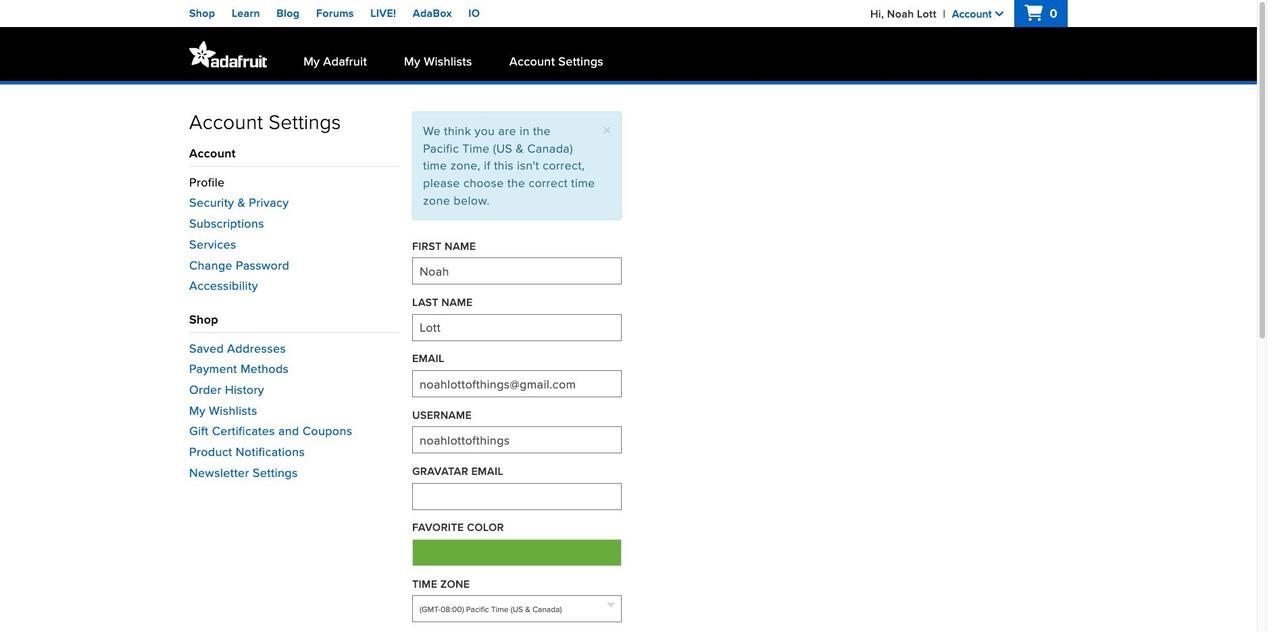 Task type: describe. For each thing, give the bounding box(es) containing it.
adafruit logo image
[[189, 41, 267, 68]]



Task type: vqa. For each thing, say whether or not it's contained in the screenshot.
Adafruit Logo
yes



Task type: locate. For each thing, give the bounding box(es) containing it.
None email field
[[412, 370, 622, 397], [412, 483, 622, 510], [412, 370, 622, 397], [412, 483, 622, 510]]

None text field
[[412, 427, 622, 454]]

None text field
[[412, 258, 622, 285], [412, 314, 622, 341], [412, 258, 622, 285], [412, 314, 622, 341]]



